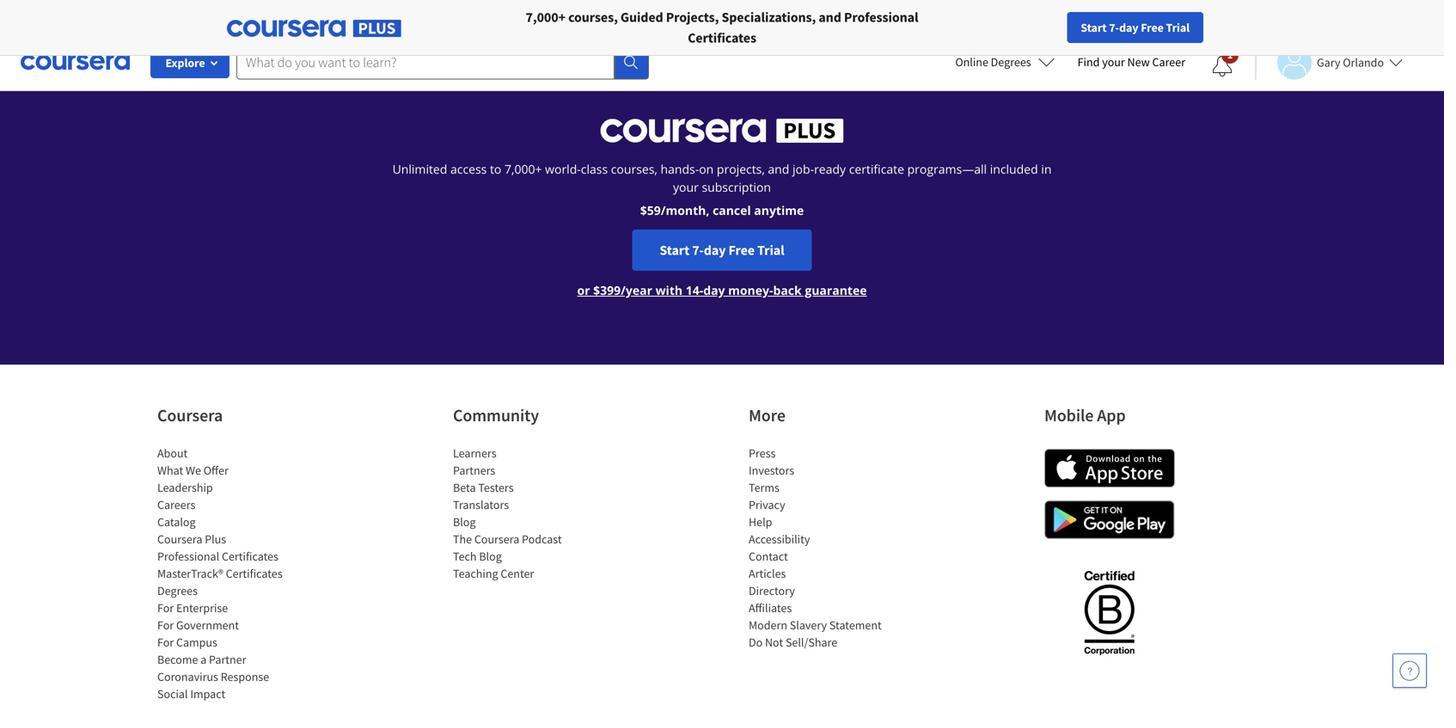Task type: vqa. For each thing, say whether or not it's contained in the screenshot.
leftmost Blog
yes



Task type: locate. For each thing, give the bounding box(es) containing it.
courses, left guided
[[569, 9, 618, 26]]

list item
[[394, 0, 1051, 7]]

affiliates link
[[749, 600, 792, 616]]

0 vertical spatial degrees
[[991, 54, 1032, 70]]

coursera
[[157, 405, 223, 426], [157, 532, 202, 547], [475, 532, 520, 547]]

your
[[1103, 54, 1126, 70], [673, 179, 699, 195]]

1 vertical spatial 7,000+
[[505, 161, 542, 177]]

testers
[[478, 480, 514, 495]]

1 horizontal spatial 7-
[[1110, 20, 1120, 35]]

ready
[[815, 161, 846, 177]]

1 vertical spatial coursera plus image
[[601, 119, 844, 143]]

coursera up "tech blog" link
[[475, 532, 520, 547]]

partners link
[[453, 463, 496, 478]]

and left job- on the top right of the page
[[768, 161, 790, 177]]

certificates up the mastertrack® certificates link
[[222, 549, 279, 564]]

list for coursera
[[157, 445, 304, 703]]

do
[[749, 635, 763, 650]]

anytime
[[755, 202, 804, 218]]

degrees
[[991, 54, 1032, 70], [157, 583, 198, 599]]

start 7-day free trial button up new
[[1068, 12, 1204, 43]]

accessibility
[[749, 532, 811, 547]]

1 vertical spatial degrees
[[157, 583, 198, 599]]

projects,
[[717, 161, 765, 177]]

0 vertical spatial 7-
[[1110, 20, 1120, 35]]

0 horizontal spatial trial
[[758, 242, 785, 259]]

sell/share
[[786, 635, 838, 650]]

beta testers link
[[453, 480, 514, 495]]

1 vertical spatial courses,
[[611, 161, 658, 177]]

courses,
[[569, 9, 618, 26], [611, 161, 658, 177]]

get it on google play image
[[1045, 501, 1176, 539]]

1 horizontal spatial trial
[[1167, 20, 1190, 35]]

7- up find your new career
[[1110, 20, 1120, 35]]

start 7-day free trial button up or $399 /year with 14-day money-back guarantee at the top
[[633, 230, 812, 271]]

unlimited access to 7,000+ world-class courses, hands-on projects, and job-ready certificate programs—all included in your subscription
[[393, 161, 1052, 195]]

programs—all
[[908, 161, 987, 177]]

1 horizontal spatial degrees
[[991, 54, 1032, 70]]

0 vertical spatial courses,
[[569, 9, 618, 26]]

1 button
[[1199, 46, 1247, 87]]

download on the app store image
[[1045, 449, 1176, 488]]

courses, right the class
[[611, 161, 658, 177]]

directory
[[749, 583, 795, 599]]

tech blog link
[[453, 549, 502, 564]]

and inside the unlimited access to 7,000+ world-class courses, hands-on projects, and job-ready certificate programs—all included in your subscription
[[768, 161, 790, 177]]

your inside the unlimited access to 7,000+ world-class courses, hands-on projects, and job-ready certificate programs—all included in your subscription
[[673, 179, 699, 195]]

coursera down catalog
[[157, 532, 202, 547]]

certificates
[[688, 29, 757, 46], [222, 549, 279, 564], [226, 566, 283, 581]]

start 7-day free trial button
[[1068, 12, 1204, 43], [633, 230, 812, 271]]

for enterprise link
[[157, 600, 228, 616]]

0 vertical spatial your
[[1103, 54, 1126, 70]]

help link
[[749, 514, 773, 530]]

degrees down mastertrack®
[[157, 583, 198, 599]]

the coursera podcast link
[[453, 532, 562, 547]]

0 vertical spatial professional
[[844, 9, 919, 26]]

your down 'hands-'
[[673, 179, 699, 195]]

0 horizontal spatial start 7-day free trial button
[[633, 230, 812, 271]]

7- for start 7-day free trial button to the bottom
[[693, 242, 704, 259]]

day up find your new career
[[1120, 20, 1139, 35]]

1 vertical spatial 7-
[[693, 242, 704, 259]]

trial down anytime
[[758, 242, 785, 259]]

None search field
[[237, 45, 649, 80]]

0 vertical spatial coursera plus image
[[227, 20, 402, 37]]

1 vertical spatial blog
[[479, 549, 502, 564]]

0 vertical spatial free
[[1141, 20, 1164, 35]]

7- for rightmost start 7-day free trial button
[[1110, 20, 1120, 35]]

for left governments
[[371, 9, 390, 26]]

start 7-day free trial up new
[[1081, 20, 1190, 35]]

for governments
[[371, 9, 470, 26]]

and inside "7,000+ courses, guided projects, specializations, and professional certificates"
[[819, 9, 842, 26]]

7,000+ courses, guided projects, specializations, and professional certificates
[[526, 9, 919, 46]]

1 vertical spatial and
[[768, 161, 790, 177]]

become
[[157, 652, 198, 667]]

degrees inside 'popup button'
[[991, 54, 1032, 70]]

start 7-day free trial up or $399 /year with 14-day money-back guarantee at the top
[[660, 242, 785, 259]]

free up new
[[1141, 20, 1164, 35]]

contact
[[749, 549, 788, 564]]

do not sell/share link
[[749, 635, 838, 650]]

for up become at the bottom
[[157, 635, 174, 650]]

7,000+ inside "7,000+ courses, guided projects, specializations, and professional certificates"
[[526, 9, 566, 26]]

1 vertical spatial start 7-day free trial button
[[633, 230, 812, 271]]

about
[[157, 446, 188, 461]]

1 vertical spatial your
[[673, 179, 699, 195]]

1 vertical spatial start
[[660, 242, 690, 259]]

2 vertical spatial certificates
[[226, 566, 283, 581]]

help
[[749, 514, 773, 530]]

campus
[[176, 635, 217, 650]]

translators link
[[453, 497, 509, 513]]

list containing learners
[[453, 445, 599, 582]]

7,000+
[[526, 9, 566, 26], [505, 161, 542, 177]]

blog up the
[[453, 514, 476, 530]]

0 horizontal spatial blog
[[453, 514, 476, 530]]

cancel
[[713, 202, 751, 218]]

day for start 7-day free trial button to the bottom
[[704, 242, 726, 259]]

mastertrack®
[[157, 566, 223, 581]]

world-
[[545, 161, 581, 177]]

privacy link
[[749, 497, 786, 513]]

coursera inside learners partners beta testers translators blog the coursera podcast tech blog teaching center
[[475, 532, 520, 547]]

press investors terms privacy help accessibility contact articles directory affiliates modern slavery statement do not sell/share
[[749, 446, 882, 650]]

list for community
[[453, 445, 599, 582]]

1 vertical spatial certificates
[[222, 549, 279, 564]]

governments
[[393, 9, 470, 26]]

coursera inside about what we offer leadership careers catalog coursera plus professional certificates mastertrack® certificates degrees for enterprise for government for campus become a partner coronavirus response social impact
[[157, 532, 202, 547]]

1 vertical spatial trial
[[758, 242, 785, 259]]

1 vertical spatial day
[[704, 242, 726, 259]]

0 vertical spatial and
[[819, 9, 842, 26]]

day left 'money-'
[[704, 282, 725, 298]]

coursera up "about" link
[[157, 405, 223, 426]]

certificates down projects,
[[688, 29, 757, 46]]

blog link
[[453, 514, 476, 530]]

1 horizontal spatial professional
[[844, 9, 919, 26]]

1 vertical spatial start 7-day free trial
[[660, 242, 785, 259]]

new
[[1128, 54, 1150, 70]]

0 horizontal spatial 7-
[[693, 242, 704, 259]]

day for rightmost start 7-day free trial button
[[1120, 20, 1139, 35]]

1
[[1228, 48, 1233, 61]]

courses, inside the unlimited access to 7,000+ world-class courses, hands-on projects, and job-ready certificate programs—all included in your subscription
[[611, 161, 658, 177]]

learners
[[453, 446, 497, 461]]

14-
[[686, 282, 704, 298]]

press
[[749, 446, 776, 461]]

0 horizontal spatial and
[[768, 161, 790, 177]]

1 horizontal spatial start 7-day free trial
[[1081, 20, 1190, 35]]

modern
[[749, 618, 788, 633]]

blog up teaching center link
[[479, 549, 502, 564]]

show notifications image
[[1213, 56, 1233, 77]]

directory link
[[749, 583, 795, 599]]

0 horizontal spatial coursera plus image
[[227, 20, 402, 37]]

1 horizontal spatial start
[[1081, 20, 1107, 35]]

1 vertical spatial free
[[729, 242, 755, 259]]

1 horizontal spatial blog
[[479, 549, 502, 564]]

0 horizontal spatial professional
[[157, 549, 219, 564]]

0 vertical spatial trial
[[1167, 20, 1190, 35]]

start
[[1081, 20, 1107, 35], [660, 242, 690, 259]]

list containing about
[[157, 445, 304, 703]]

for down degrees link
[[157, 600, 174, 616]]

0 vertical spatial 7,000+
[[526, 9, 566, 26]]

plus
[[205, 532, 226, 547]]

1 horizontal spatial your
[[1103, 54, 1126, 70]]

start up with
[[660, 242, 690, 259]]

coursera for learners partners beta testers translators blog the coursera podcast tech blog teaching center
[[475, 532, 520, 547]]

money-
[[729, 282, 774, 298]]

to
[[490, 161, 502, 177]]

certificates down professional certificates link
[[226, 566, 283, 581]]

0 vertical spatial start
[[1081, 20, 1107, 35]]

0 vertical spatial certificates
[[688, 29, 757, 46]]

coursera plus image for access
[[601, 119, 844, 143]]

teaching center link
[[453, 566, 534, 581]]

day up or $399 /year with 14-day money-back guarantee at the top
[[704, 242, 726, 259]]

response
[[221, 669, 269, 685]]

professional
[[844, 9, 919, 26], [157, 549, 219, 564]]

and right specializations,
[[819, 9, 842, 26]]

your right the 'find'
[[1103, 54, 1126, 70]]

offer
[[204, 463, 229, 478]]

1 horizontal spatial coursera plus image
[[601, 119, 844, 143]]

certificates inside "7,000+ courses, guided projects, specializations, and professional certificates"
[[688, 29, 757, 46]]

list containing press
[[749, 445, 895, 651]]

1 horizontal spatial and
[[819, 9, 842, 26]]

0 horizontal spatial degrees
[[157, 583, 198, 599]]

7- up 14-
[[693, 242, 704, 259]]

list
[[392, 0, 1053, 9], [157, 445, 304, 703], [453, 445, 599, 582], [749, 445, 895, 651]]

trial up the career
[[1167, 20, 1190, 35]]

free up 'money-'
[[729, 242, 755, 259]]

courses, inside "7,000+ courses, guided projects, specializations, and professional certificates"
[[569, 9, 618, 26]]

coursera plus image
[[227, 20, 402, 37], [601, 119, 844, 143]]

mastertrack® certificates link
[[157, 566, 283, 581]]

0 vertical spatial day
[[1120, 20, 1139, 35]]

articles
[[749, 566, 786, 581]]

terms link
[[749, 480, 780, 495]]

businesses link
[[135, 0, 234, 34]]

0 horizontal spatial your
[[673, 179, 699, 195]]

degrees inside about what we offer leadership careers catalog coursera plus professional certificates mastertrack® certificates degrees for enterprise for government for campus become a partner coronavirus response social impact
[[157, 583, 198, 599]]

0 vertical spatial start 7-day free trial button
[[1068, 12, 1204, 43]]

businesses
[[161, 9, 227, 26]]

online degrees
[[956, 54, 1032, 70]]

trial for start 7-day free trial button to the bottom
[[758, 242, 785, 259]]

degrees right the "online"
[[991, 54, 1032, 70]]

degrees link
[[157, 583, 198, 599]]

start up the 'find'
[[1081, 20, 1107, 35]]

we
[[186, 463, 201, 478]]

partner
[[209, 652, 246, 667]]

$59 /month, cancel anytime
[[640, 202, 804, 218]]

1 vertical spatial professional
[[157, 549, 219, 564]]

more
[[749, 405, 786, 426]]

banner navigation
[[14, 0, 484, 34]]

gary orlando
[[1318, 55, 1385, 70]]



Task type: describe. For each thing, give the bounding box(es) containing it.
coursera plus link
[[157, 532, 226, 547]]

a
[[201, 652, 207, 667]]

in
[[1042, 161, 1052, 177]]

access
[[451, 161, 487, 177]]

online degrees button
[[942, 43, 1070, 81]]

center
[[501, 566, 534, 581]]

coronavirus
[[157, 669, 218, 685]]

orlando
[[1344, 55, 1385, 70]]

articles link
[[749, 566, 786, 581]]

accessibility link
[[749, 532, 811, 547]]

$399
[[594, 282, 621, 298]]

slavery
[[790, 618, 827, 633]]

trial for rightmost start 7-day free trial button
[[1167, 20, 1190, 35]]

careers
[[157, 497, 196, 513]]

the
[[453, 532, 472, 547]]

professional inside about what we offer leadership careers catalog coursera plus professional certificates mastertrack® certificates degrees for enterprise for government for campus become a partner coronavirus response social impact
[[157, 549, 219, 564]]

social impact link
[[157, 686, 226, 702]]

class
[[581, 161, 608, 177]]

explore button
[[151, 47, 230, 78]]

job-
[[793, 161, 815, 177]]

enterprise
[[176, 600, 228, 616]]

mobile app
[[1045, 405, 1126, 426]]

coronavirus response link
[[157, 669, 269, 685]]

teaching
[[453, 566, 498, 581]]

1 horizontal spatial start 7-day free trial button
[[1068, 12, 1204, 43]]

0 horizontal spatial start
[[660, 242, 690, 259]]

tech
[[453, 549, 477, 564]]

catalog link
[[157, 514, 196, 530]]

for government link
[[157, 618, 239, 633]]

universities
[[276, 9, 344, 26]]

for universities
[[255, 9, 344, 26]]

your inside 'link'
[[1103, 54, 1126, 70]]

partners
[[453, 463, 496, 478]]

app
[[1098, 405, 1126, 426]]

7,000+ inside the unlimited access to 7,000+ world-class courses, hands-on projects, and job-ready certificate programs—all included in your subscription
[[505, 161, 542, 177]]

logo of certified b corporation image
[[1075, 561, 1145, 664]]

0 horizontal spatial free
[[729, 242, 755, 259]]

find
[[1078, 54, 1100, 70]]

professional inside "7,000+ courses, guided projects, specializations, and professional certificates"
[[844, 9, 919, 26]]

0 vertical spatial start 7-day free trial
[[1081, 20, 1190, 35]]

investors
[[749, 463, 795, 478]]

about what we offer leadership careers catalog coursera plus professional certificates mastertrack® certificates degrees for enterprise for government for campus become a partner coronavirus response social impact
[[157, 446, 283, 702]]

modern slavery statement link
[[749, 618, 882, 633]]

help center image
[[1400, 661, 1421, 681]]

career
[[1153, 54, 1186, 70]]

learners partners beta testers translators blog the coursera podcast tech blog teaching center
[[453, 446, 562, 581]]

back
[[774, 282, 802, 298]]

what we offer link
[[157, 463, 229, 478]]

for left the universities
[[255, 9, 273, 26]]

coursera plus image for courses,
[[227, 20, 402, 37]]

social
[[157, 686, 188, 702]]

not
[[765, 635, 784, 650]]

investors link
[[749, 463, 795, 478]]

professional certificates link
[[157, 549, 279, 564]]

translators
[[453, 497, 509, 513]]

projects,
[[666, 9, 719, 26]]

impact
[[190, 686, 226, 702]]

careers link
[[157, 497, 196, 513]]

on
[[699, 161, 714, 177]]

1 horizontal spatial free
[[1141, 20, 1164, 35]]

or
[[577, 282, 590, 298]]

online
[[956, 54, 989, 70]]

gary
[[1318, 55, 1341, 70]]

certificate
[[849, 161, 905, 177]]

for campus link
[[157, 635, 217, 650]]

unlimited
[[393, 161, 448, 177]]

affiliates
[[749, 600, 792, 616]]

with
[[656, 282, 683, 298]]

explore
[[166, 55, 205, 71]]

coursera image
[[21, 48, 130, 76]]

government
[[176, 618, 239, 633]]

0 vertical spatial blog
[[453, 514, 476, 530]]

become a partner link
[[157, 652, 246, 667]]

specializations,
[[722, 9, 816, 26]]

coursera for about what we offer leadership careers catalog coursera plus professional certificates mastertrack® certificates degrees for enterprise for government for campus become a partner coronavirus response social impact
[[157, 532, 202, 547]]

contact link
[[749, 549, 788, 564]]

for up for campus link
[[157, 618, 174, 633]]

2 vertical spatial day
[[704, 282, 725, 298]]

community
[[453, 405, 539, 426]]

gary orlando button
[[1256, 45, 1404, 80]]

/year
[[621, 282, 653, 298]]

statement
[[830, 618, 882, 633]]

What do you want to learn? text field
[[237, 45, 615, 80]]

terms
[[749, 480, 780, 495]]

$59
[[640, 202, 661, 218]]

find your new career link
[[1070, 52, 1195, 73]]

0 horizontal spatial start 7-day free trial
[[660, 242, 785, 259]]

beta
[[453, 480, 476, 495]]

list for more
[[749, 445, 895, 651]]

learners link
[[453, 446, 497, 461]]

find your new career
[[1078, 54, 1186, 70]]



